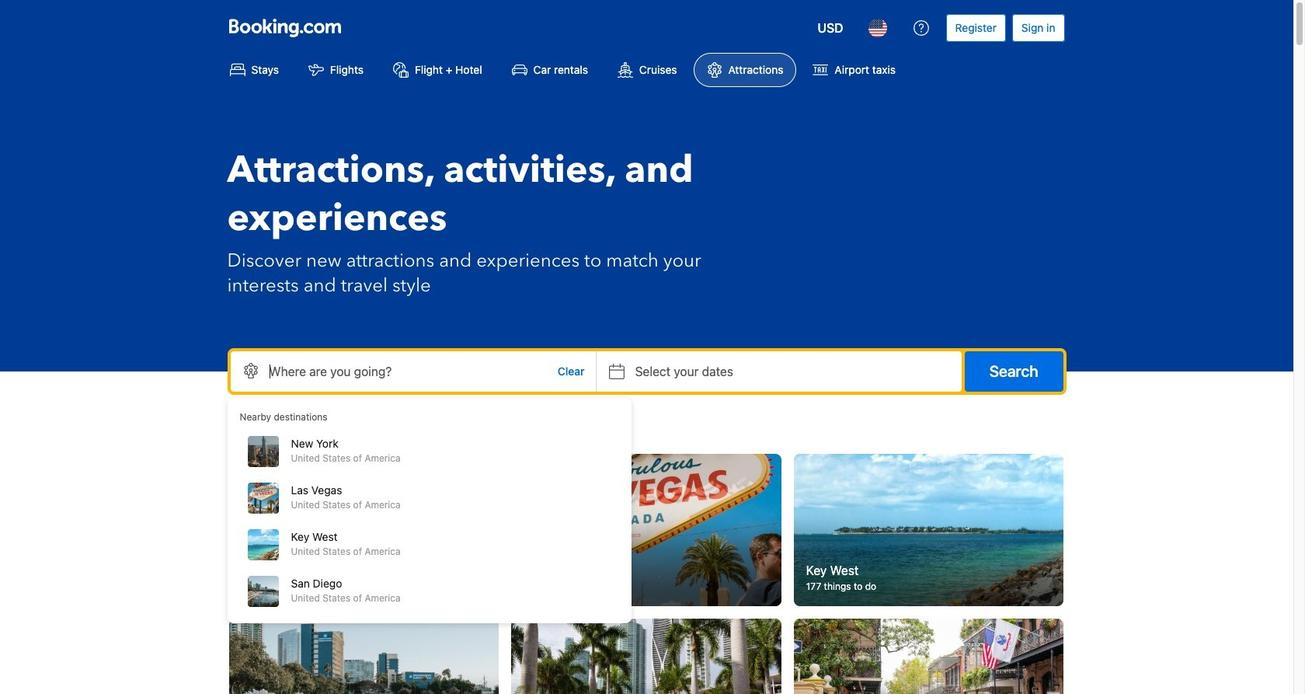 Task type: describe. For each thing, give the bounding box(es) containing it.
miami image
[[512, 618, 782, 694]]



Task type: locate. For each thing, give the bounding box(es) containing it.
new orleans image
[[794, 618, 1064, 694]]

key west image
[[794, 454, 1064, 606]]

las vegas image
[[512, 454, 782, 606]]

new york image
[[229, 454, 499, 606]]

Where are you going? search field
[[230, 351, 596, 392]]

san diego image
[[229, 618, 499, 694]]

booking.com image
[[229, 19, 341, 37]]



Task type: vqa. For each thing, say whether or not it's contained in the screenshot.
bottommost Top
no



